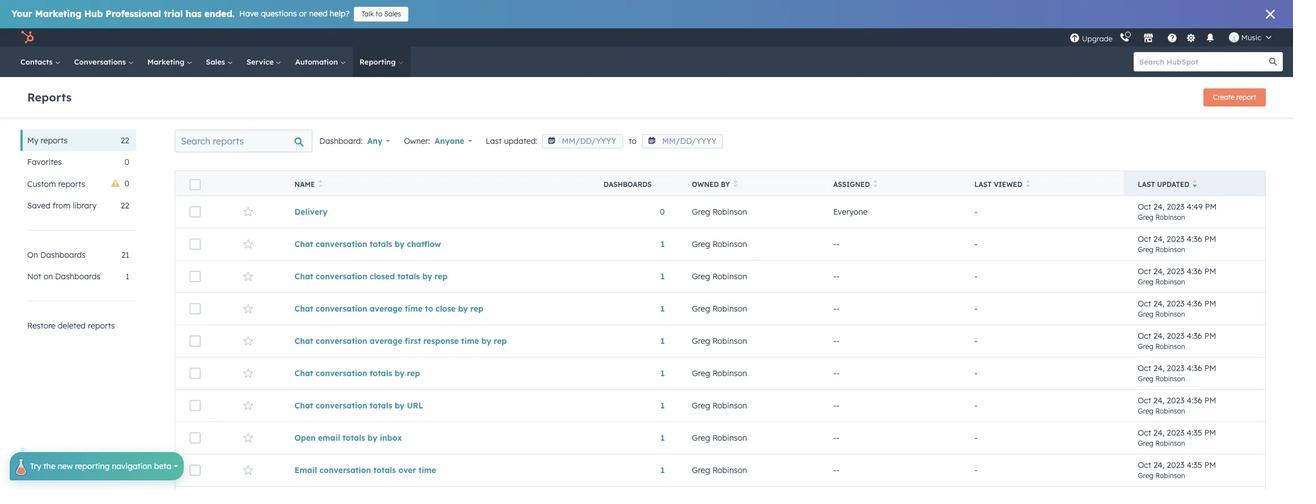 Task type: vqa. For each thing, say whether or not it's contained in the screenshot.


Task type: describe. For each thing, give the bounding box(es) containing it.
24, for chatflow
[[1154, 234, 1165, 244]]

automation link
[[288, 47, 353, 77]]

conversation for chat conversation totals by url
[[316, 401, 367, 411]]

chat for chat conversation totals by url
[[295, 401, 313, 411]]

pm for rep
[[1205, 363, 1217, 374]]

24, for inbox
[[1154, 428, 1165, 438]]

upgrade image
[[1070, 33, 1080, 43]]

2023 for by
[[1167, 266, 1185, 277]]

24, for by
[[1154, 266, 1165, 277]]

chat conversation totals by rep
[[295, 369, 420, 379]]

reports banner
[[27, 85, 1266, 107]]

updated
[[1157, 180, 1190, 189]]

1 for chat conversation totals by rep
[[661, 369, 665, 379]]

-- for chat conversation totals by rep
[[833, 369, 840, 379]]

marketing link
[[141, 47, 199, 77]]

restore deleted reports button
[[20, 315, 136, 337]]

open
[[295, 433, 316, 444]]

4:36 for chat conversation closed totals by rep
[[1187, 266, 1203, 277]]

conversation for chat conversation closed totals by rep
[[316, 272, 367, 282]]

delivery button
[[295, 207, 577, 217]]

email conversation totals over time
[[295, 466, 436, 476]]

sales link
[[199, 47, 240, 77]]

try
[[30, 462, 41, 472]]

notifications button
[[1201, 28, 1220, 47]]

reporting link
[[353, 47, 410, 77]]

greg inside oct 24, 2023 4:49 pm greg robinson
[[1138, 213, 1154, 222]]

conversations link
[[67, 47, 141, 77]]

delivery
[[295, 207, 328, 217]]

1 for chat conversation totals by chatflow
[[661, 239, 665, 250]]

4:36 for chat conversation average time to close by rep
[[1187, 299, 1203, 309]]

chat conversation average time to close by rep button
[[295, 304, 577, 314]]

to inside button
[[376, 10, 382, 18]]

totals for inbox
[[343, 433, 365, 444]]

last for last viewed
[[975, 180, 992, 189]]

0 vertical spatial marketing
[[35, 8, 81, 19]]

navigation
[[112, 462, 152, 472]]

close image
[[1266, 10, 1275, 19]]

pm for time
[[1205, 460, 1217, 471]]

oct 24, 2023 4:49 pm greg robinson
[[1138, 202, 1217, 222]]

1 vertical spatial sales
[[206, 57, 227, 66]]

4:36 for chat conversation average first response time by rep
[[1187, 331, 1203, 341]]

totals for rep
[[370, 369, 392, 379]]

by inside button
[[721, 180, 730, 189]]

help?
[[330, 9, 350, 19]]

conversation for chat conversation average first response time by rep
[[316, 336, 367, 347]]

conversation for email conversation totals over time
[[320, 466, 371, 476]]

first
[[405, 336, 421, 347]]

MM/DD/YYYY text field
[[542, 134, 623, 149]]

descending sort. press to sort ascending. element
[[1193, 180, 1198, 189]]

2023 for time
[[1167, 460, 1185, 471]]

not
[[27, 272, 41, 282]]

1 button for chat conversation totals by rep
[[661, 369, 665, 379]]

search button
[[1264, 52, 1283, 71]]

response
[[423, 336, 459, 347]]

saved
[[27, 201, 50, 211]]

1 button for open email totals by inbox
[[661, 433, 665, 444]]

help image
[[1167, 33, 1178, 44]]

assigned
[[833, 180, 870, 189]]

contacts
[[20, 57, 55, 66]]

pm for url
[[1205, 396, 1217, 406]]

last for last updated:
[[486, 136, 502, 146]]

pm inside oct 24, 2023 4:49 pm greg robinson
[[1205, 202, 1217, 212]]

1 for chat conversation average first response time by rep
[[661, 336, 665, 347]]

pm for by
[[1205, 266, 1217, 277]]

1 vertical spatial time
[[461, 336, 479, 347]]

oct for by
[[1138, 266, 1152, 277]]

24, for response
[[1154, 331, 1165, 341]]

from
[[53, 201, 71, 211]]

chat conversation totals by url button
[[295, 401, 577, 411]]

create report
[[1214, 93, 1257, 102]]

totals for time
[[374, 466, 396, 476]]

4:36 for chat conversation totals by url
[[1187, 396, 1203, 406]]

-- for chat conversation closed totals by rep
[[833, 272, 840, 282]]

open email totals by inbox button
[[295, 433, 577, 444]]

24, for time
[[1154, 460, 1165, 471]]

4:35 for time
[[1187, 460, 1203, 471]]

oct 24, 2023 4:35 pm greg robinson for email conversation totals over time
[[1138, 460, 1217, 480]]

conversation for chat conversation totals by rep
[[316, 369, 367, 379]]

-- for chat conversation totals by url
[[833, 401, 840, 411]]

email
[[295, 466, 317, 476]]

2023 for url
[[1167, 396, 1185, 406]]

totals for chatflow
[[370, 239, 392, 250]]

2 vertical spatial dashboards
[[55, 272, 100, 282]]

greg robinson for to
[[692, 304, 747, 314]]

1 for chat conversation totals by url
[[661, 401, 665, 411]]

greg robinson for time
[[692, 466, 747, 476]]

1 for chat conversation closed totals by rep
[[661, 272, 665, 282]]

marketplaces button
[[1137, 28, 1161, 47]]

2023 for inbox
[[1167, 428, 1185, 438]]

owner:
[[404, 136, 430, 146]]

4:36 for chat conversation totals by rep
[[1187, 363, 1203, 374]]

descending sort. press to sort ascending. image
[[1193, 180, 1198, 188]]

your marketing hub professional trial has ended. have questions or need help?
[[11, 8, 350, 19]]

4:49
[[1187, 202, 1203, 212]]

chat conversation totals by url
[[295, 401, 423, 411]]

reports
[[27, 90, 72, 104]]

by left url
[[395, 401, 405, 411]]

reporting
[[360, 57, 398, 66]]

not on dashboards
[[27, 272, 100, 282]]

close
[[436, 304, 456, 314]]

calling icon button
[[1115, 30, 1135, 45]]

conversation for chat conversation totals by chatflow
[[316, 239, 367, 250]]

professional
[[106, 8, 161, 19]]

favorites
[[27, 157, 62, 167]]

anyone button
[[435, 133, 472, 149]]

1 button for chat conversation closed totals by rep
[[661, 272, 665, 282]]

questions
[[261, 9, 297, 19]]

hub
[[84, 8, 103, 19]]

4:35 for inbox
[[1187, 428, 1203, 438]]

create
[[1214, 93, 1235, 102]]

saved from library
[[27, 201, 97, 211]]

oct 24, 2023 4:36 pm greg robinson for chat conversation totals by rep
[[1138, 363, 1217, 383]]

the
[[43, 462, 55, 472]]

21
[[121, 250, 129, 260]]

any
[[367, 136, 383, 146]]

help button
[[1163, 28, 1182, 47]]

24, for url
[[1154, 396, 1165, 406]]

chat for chat conversation average time to close by rep
[[295, 304, 313, 314]]

1 button for chat conversation average first response time by rep
[[661, 336, 665, 347]]

2023 for response
[[1167, 331, 1185, 341]]

name button
[[281, 171, 590, 196]]

oct for to
[[1138, 299, 1152, 309]]

service
[[247, 57, 276, 66]]

conversation for chat conversation average time to close by rep
[[316, 304, 367, 314]]

last viewed
[[975, 180, 1023, 189]]

deleted
[[58, 321, 86, 331]]

by left chatflow
[[395, 239, 405, 250]]

custom
[[27, 179, 56, 189]]

1 button for chat conversation average time to close by rep
[[661, 304, 665, 314]]

oct 24, 2023 4:35 pm greg robinson for open email totals by inbox
[[1138, 428, 1217, 448]]

talk to sales
[[361, 10, 401, 18]]

talk
[[361, 10, 374, 18]]

0 vertical spatial time
[[405, 304, 423, 314]]

music
[[1242, 33, 1262, 42]]

anyone
[[435, 136, 465, 146]]

oct for chatflow
[[1138, 234, 1152, 244]]

restore deleted reports
[[27, 321, 115, 331]]

oct for rep
[[1138, 363, 1152, 374]]

1 for chat conversation average time to close by rep
[[661, 304, 665, 314]]

greg robinson for chatflow
[[692, 239, 747, 250]]

settings image
[[1186, 33, 1197, 43]]

contacts link
[[14, 47, 67, 77]]

on
[[43, 272, 53, 282]]

any button
[[367, 133, 390, 149]]

music button
[[1222, 28, 1279, 47]]

dashboard:
[[319, 136, 363, 146]]



Task type: locate. For each thing, give the bounding box(es) containing it.
1 vertical spatial to
[[629, 136, 637, 146]]

8 oct from the top
[[1138, 428, 1152, 438]]

greg robinson for response
[[692, 336, 747, 347]]

press to sort. image inside the name button
[[318, 180, 323, 188]]

last updated
[[1138, 180, 1190, 189]]

2 22 from the top
[[121, 201, 129, 211]]

open email totals by inbox
[[295, 433, 402, 444]]

7 1 button from the top
[[661, 433, 665, 444]]

1 button for chat conversation totals by url
[[661, 401, 665, 411]]

4 oct from the top
[[1138, 299, 1152, 309]]

press to sort. image for name
[[318, 180, 323, 188]]

0 vertical spatial reports
[[41, 136, 68, 146]]

6 4:36 from the top
[[1187, 396, 1203, 406]]

oct 24, 2023 4:36 pm greg robinson for chat conversation average time to close by rep
[[1138, 299, 1217, 319]]

0 vertical spatial to
[[376, 10, 382, 18]]

1 horizontal spatial sales
[[384, 10, 401, 18]]

name
[[295, 180, 315, 189]]

1 horizontal spatial to
[[425, 304, 433, 314]]

your
[[11, 8, 32, 19]]

greg robinson for rep
[[692, 369, 747, 379]]

2023 for chatflow
[[1167, 234, 1185, 244]]

2 vertical spatial reports
[[88, 321, 115, 331]]

sales left the service
[[206, 57, 227, 66]]

press to sort. element for owned by
[[734, 180, 738, 189]]

-- for chat conversation totals by chatflow
[[833, 239, 840, 250]]

2 oct 24, 2023 4:36 pm greg robinson from the top
[[1138, 266, 1217, 286]]

1 vertical spatial 0
[[124, 179, 129, 189]]

by right response
[[482, 336, 491, 347]]

pm for chatflow
[[1205, 234, 1217, 244]]

oct 24, 2023 4:35 pm greg robinson
[[1138, 428, 1217, 448], [1138, 460, 1217, 480]]

press to sort. element right viewed
[[1026, 180, 1030, 189]]

chatflow
[[407, 239, 441, 250]]

greg robinson image
[[1229, 32, 1239, 43]]

1 vertical spatial dashboards
[[40, 250, 86, 260]]

pm for to
[[1205, 299, 1217, 309]]

have
[[239, 9, 259, 19]]

notifications image
[[1205, 33, 1216, 44]]

press to sort. element inside the name button
[[318, 180, 323, 189]]

sales right talk
[[384, 10, 401, 18]]

press to sort. element right "owned by"
[[734, 180, 738, 189]]

reports right "my"
[[41, 136, 68, 146]]

conversation down chat conversation closed totals by rep
[[316, 304, 367, 314]]

greg robinson for by
[[692, 272, 747, 282]]

6 -- from the top
[[833, 401, 840, 411]]

0 horizontal spatial to
[[376, 10, 382, 18]]

5 1 button from the top
[[661, 369, 665, 379]]

conversation left closed
[[316, 272, 367, 282]]

press to sort. image for assigned
[[874, 180, 878, 188]]

on dashboards
[[27, 250, 86, 260]]

chat for chat conversation totals by rep
[[295, 369, 313, 379]]

upgrade
[[1082, 34, 1113, 43]]

0 vertical spatial oct 24, 2023 4:35 pm greg robinson
[[1138, 428, 1217, 448]]

1 horizontal spatial last
[[975, 180, 992, 189]]

4 press to sort. image from the left
[[1026, 180, 1030, 188]]

0 vertical spatial dashboards
[[604, 180, 652, 189]]

last left viewed
[[975, 180, 992, 189]]

need
[[309, 9, 328, 19]]

by right owned
[[721, 180, 730, 189]]

last updated:
[[486, 136, 538, 146]]

9 greg robinson from the top
[[692, 466, 747, 476]]

average for first
[[370, 336, 403, 347]]

chat for chat conversation totals by chatflow
[[295, 239, 313, 250]]

pm for response
[[1205, 331, 1217, 341]]

average for time
[[370, 304, 403, 314]]

menu
[[1069, 28, 1280, 47]]

0 vertical spatial 22
[[121, 136, 129, 146]]

closed
[[370, 272, 395, 282]]

chat
[[295, 239, 313, 250], [295, 272, 313, 282], [295, 304, 313, 314], [295, 336, 313, 347], [295, 369, 313, 379], [295, 401, 313, 411]]

6 24, from the top
[[1154, 363, 1165, 374]]

5 4:36 from the top
[[1187, 363, 1203, 374]]

2 press to sort. image from the left
[[734, 180, 738, 188]]

-- for open email totals by inbox
[[833, 433, 840, 444]]

3 oct 24, 2023 4:36 pm greg robinson from the top
[[1138, 299, 1217, 319]]

2 oct 24, 2023 4:35 pm greg robinson from the top
[[1138, 460, 1217, 480]]

press to sort. element inside 'owned by' button
[[734, 180, 738, 189]]

chat conversation closed totals by rep button
[[295, 272, 577, 282]]

MM/DD/YYYY text field
[[642, 134, 724, 149]]

1 4:35 from the top
[[1187, 428, 1203, 438]]

settings link
[[1184, 31, 1199, 43]]

press to sort. image for owned by
[[734, 180, 738, 188]]

chat conversation average first response time by rep
[[295, 336, 507, 347]]

chat conversation average time to close by rep
[[295, 304, 484, 314]]

1 for email conversation totals over time
[[661, 466, 665, 476]]

totals for url
[[370, 401, 392, 411]]

conversation
[[316, 239, 367, 250], [316, 272, 367, 282], [316, 304, 367, 314], [316, 336, 367, 347], [316, 369, 367, 379], [316, 401, 367, 411], [320, 466, 371, 476]]

4 24, from the top
[[1154, 299, 1165, 309]]

service link
[[240, 47, 288, 77]]

greg robinson for inbox
[[692, 433, 747, 444]]

press to sort. element inside assigned button
[[874, 180, 878, 189]]

7 -- from the top
[[833, 433, 840, 444]]

press to sort. element right name
[[318, 180, 323, 189]]

4 4:36 from the top
[[1187, 331, 1203, 341]]

hubspot link
[[14, 31, 43, 44]]

2 greg robinson from the top
[[692, 239, 747, 250]]

22 for my reports
[[121, 136, 129, 146]]

1 average from the top
[[370, 304, 403, 314]]

-- for chat conversation average first response time by rep
[[833, 336, 840, 347]]

try the new reporting navigation beta button
[[10, 448, 184, 481]]

reports for custom reports
[[58, 179, 85, 189]]

9 2023 from the top
[[1167, 460, 1185, 471]]

7 24, from the top
[[1154, 396, 1165, 406]]

totals up closed
[[370, 239, 392, 250]]

5 greg robinson from the top
[[692, 336, 747, 347]]

1 oct from the top
[[1138, 202, 1152, 212]]

3 chat from the top
[[295, 304, 313, 314]]

restore
[[27, 321, 56, 331]]

press to sort. element inside last viewed button
[[1026, 180, 1030, 189]]

-- for chat conversation average time to close by rep
[[833, 304, 840, 314]]

22 for saved from library
[[121, 201, 129, 211]]

0 vertical spatial 4:35
[[1187, 428, 1203, 438]]

2 4:36 from the top
[[1187, 266, 1203, 277]]

search image
[[1270, 58, 1278, 66]]

9 24, from the top
[[1154, 460, 1165, 471]]

press to sort. image right viewed
[[1026, 180, 1030, 188]]

chat conversation average first response time by rep button
[[295, 336, 577, 347]]

to left close at the left bottom of page
[[425, 304, 433, 314]]

4 oct 24, 2023 4:36 pm greg robinson from the top
[[1138, 331, 1217, 351]]

hubspot image
[[20, 31, 34, 44]]

by right close at the left bottom of page
[[458, 304, 468, 314]]

5 chat from the top
[[295, 369, 313, 379]]

totals right closed
[[397, 272, 420, 282]]

chat for chat conversation average first response time by rep
[[295, 336, 313, 347]]

greg robinson
[[692, 207, 747, 217], [692, 239, 747, 250], [692, 272, 747, 282], [692, 304, 747, 314], [692, 336, 747, 347], [692, 369, 747, 379], [692, 401, 747, 411], [692, 433, 747, 444], [692, 466, 747, 476]]

chat for chat conversation closed totals by rep
[[295, 272, 313, 282]]

4 1 button from the top
[[661, 336, 665, 347]]

4 greg robinson from the top
[[692, 304, 747, 314]]

1 oct 24, 2023 4:36 pm greg robinson from the top
[[1138, 234, 1217, 254]]

4:35
[[1187, 428, 1203, 438], [1187, 460, 1203, 471]]

owned by button
[[678, 171, 820, 196]]

2 24, from the top
[[1154, 234, 1165, 244]]

dashboards
[[604, 180, 652, 189], [40, 250, 86, 260], [55, 272, 100, 282]]

1 button for chat conversation totals by chatflow
[[661, 239, 665, 250]]

greg robinson for url
[[692, 401, 747, 411]]

oct 24, 2023 4:36 pm greg robinson for chat conversation average first response time by rep
[[1138, 331, 1217, 351]]

0
[[124, 157, 129, 167], [124, 179, 129, 189], [660, 207, 665, 217]]

3 2023 from the top
[[1167, 266, 1185, 277]]

press to sort. element right assigned
[[874, 180, 878, 189]]

3 press to sort. image from the left
[[874, 180, 878, 188]]

marketplaces image
[[1144, 33, 1154, 44]]

6 1 button from the top
[[661, 401, 665, 411]]

1 vertical spatial 4:35
[[1187, 460, 1203, 471]]

8 greg robinson from the top
[[692, 433, 747, 444]]

pm
[[1205, 202, 1217, 212], [1205, 234, 1217, 244], [1205, 266, 1217, 277], [1205, 299, 1217, 309], [1205, 331, 1217, 341], [1205, 363, 1217, 374], [1205, 396, 1217, 406], [1205, 428, 1217, 438], [1205, 460, 1217, 471]]

totals up inbox
[[370, 401, 392, 411]]

7 oct from the top
[[1138, 396, 1152, 406]]

oct 24, 2023 4:36 pm greg robinson for chat conversation closed totals by rep
[[1138, 266, 1217, 286]]

6 oct from the top
[[1138, 363, 1152, 374]]

reports up saved from library
[[58, 179, 85, 189]]

by down chat conversation average first response time by rep
[[395, 369, 405, 379]]

conversations
[[74, 57, 128, 66]]

on
[[27, 250, 38, 260]]

reports inside button
[[88, 321, 115, 331]]

beta
[[154, 462, 171, 472]]

4 2023 from the top
[[1167, 299, 1185, 309]]

pm for inbox
[[1205, 428, 1217, 438]]

0 horizontal spatial last
[[486, 136, 502, 146]]

owned
[[692, 180, 719, 189]]

2 horizontal spatial last
[[1138, 180, 1155, 189]]

press to sort. image inside assigned button
[[874, 180, 878, 188]]

time left close at the left bottom of page
[[405, 304, 423, 314]]

6 greg robinson from the top
[[692, 369, 747, 379]]

totals right email
[[343, 433, 365, 444]]

average left first
[[370, 336, 403, 347]]

to down reports 'banner'
[[629, 136, 637, 146]]

conversation up chat conversation totals by url
[[316, 369, 367, 379]]

8 24, from the top
[[1154, 428, 1165, 438]]

1 24, from the top
[[1154, 202, 1165, 212]]

oct inside oct 24, 2023 4:49 pm greg robinson
[[1138, 202, 1152, 212]]

custom reports
[[27, 179, 85, 189]]

6 oct 24, 2023 4:36 pm greg robinson from the top
[[1138, 396, 1217, 416]]

press to sort. image
[[318, 180, 323, 188], [734, 180, 738, 188], [874, 180, 878, 188], [1026, 180, 1030, 188]]

conversation up chat conversation closed totals by rep
[[316, 239, 367, 250]]

2023 for rep
[[1167, 363, 1185, 374]]

2 1 button from the top
[[661, 272, 665, 282]]

email
[[318, 433, 340, 444]]

2 press to sort. element from the left
[[734, 180, 738, 189]]

2 2023 from the top
[[1167, 234, 1185, 244]]

3 -- from the top
[[833, 304, 840, 314]]

to
[[376, 10, 382, 18], [629, 136, 637, 146], [425, 304, 433, 314]]

0 vertical spatial 0
[[124, 157, 129, 167]]

6 chat from the top
[[295, 401, 313, 411]]

time right the over
[[419, 466, 436, 476]]

1 press to sort. image from the left
[[318, 180, 323, 188]]

4 chat from the top
[[295, 336, 313, 347]]

3 1 button from the top
[[661, 304, 665, 314]]

1 vertical spatial reports
[[58, 179, 85, 189]]

2 horizontal spatial to
[[629, 136, 637, 146]]

1 vertical spatial average
[[370, 336, 403, 347]]

3 greg robinson from the top
[[692, 272, 747, 282]]

6 2023 from the top
[[1167, 363, 1185, 374]]

5 -- from the top
[[833, 369, 840, 379]]

assigned button
[[820, 171, 961, 196]]

url
[[407, 401, 423, 411]]

library
[[73, 201, 97, 211]]

1 greg robinson from the top
[[692, 207, 747, 217]]

2 vertical spatial 0
[[660, 207, 665, 217]]

oct
[[1138, 202, 1152, 212], [1138, 234, 1152, 244], [1138, 266, 1152, 277], [1138, 299, 1152, 309], [1138, 331, 1152, 341], [1138, 363, 1152, 374], [1138, 396, 1152, 406], [1138, 428, 1152, 438], [1138, 460, 1152, 471]]

24, inside oct 24, 2023 4:49 pm greg robinson
[[1154, 202, 1165, 212]]

last left updated:
[[486, 136, 502, 146]]

owned by
[[692, 180, 730, 189]]

1 chat from the top
[[295, 239, 313, 250]]

7 2023 from the top
[[1167, 396, 1185, 406]]

chat conversation totals by chatflow
[[295, 239, 441, 250]]

2 average from the top
[[370, 336, 403, 347]]

1 press to sort. element from the left
[[318, 180, 323, 189]]

-- for email conversation totals over time
[[833, 466, 840, 476]]

7 greg robinson from the top
[[692, 401, 747, 411]]

5 oct from the top
[[1138, 331, 1152, 341]]

5 oct 24, 2023 4:36 pm greg robinson from the top
[[1138, 363, 1217, 383]]

22
[[121, 136, 129, 146], [121, 201, 129, 211]]

calling icon image
[[1120, 33, 1130, 43]]

marketing left hub
[[35, 8, 81, 19]]

3 4:36 from the top
[[1187, 299, 1203, 309]]

reporting
[[75, 462, 110, 472]]

report
[[1237, 93, 1257, 102]]

Search reports search field
[[175, 130, 313, 153]]

5 2023 from the top
[[1167, 331, 1185, 341]]

inbox
[[380, 433, 402, 444]]

email conversation totals over time button
[[295, 466, 577, 476]]

oct 24, 2023 4:36 pm greg robinson for chat conversation totals by url
[[1138, 396, 1217, 416]]

conversation down open email totals by inbox
[[320, 466, 371, 476]]

2 -- from the top
[[833, 272, 840, 282]]

marketing
[[35, 8, 81, 19], [147, 57, 187, 66]]

3 press to sort. element from the left
[[874, 180, 878, 189]]

viewed
[[994, 180, 1023, 189]]

24,
[[1154, 202, 1165, 212], [1154, 234, 1165, 244], [1154, 266, 1165, 277], [1154, 299, 1165, 309], [1154, 331, 1165, 341], [1154, 363, 1165, 374], [1154, 396, 1165, 406], [1154, 428, 1165, 438], [1154, 460, 1165, 471]]

Search HubSpot search field
[[1134, 52, 1273, 71]]

by
[[721, 180, 730, 189], [395, 239, 405, 250], [422, 272, 432, 282], [458, 304, 468, 314], [482, 336, 491, 347], [395, 369, 405, 379], [395, 401, 405, 411], [368, 433, 377, 444]]

totals down chat conversation average first response time by rep
[[370, 369, 392, 379]]

press to sort. image inside last viewed button
[[1026, 180, 1030, 188]]

2 4:35 from the top
[[1187, 460, 1203, 471]]

oct for url
[[1138, 396, 1152, 406]]

robinson inside oct 24, 2023 4:49 pm greg robinson
[[1156, 213, 1185, 222]]

2 chat from the top
[[295, 272, 313, 282]]

reports for my reports
[[41, 136, 68, 146]]

press to sort. element for name
[[318, 180, 323, 189]]

-
[[975, 207, 978, 217], [833, 239, 837, 250], [837, 239, 840, 250], [975, 239, 978, 250], [833, 272, 837, 282], [837, 272, 840, 282], [975, 272, 978, 282], [833, 304, 837, 314], [837, 304, 840, 314], [975, 304, 978, 314], [833, 336, 837, 347], [837, 336, 840, 347], [975, 336, 978, 347], [833, 369, 837, 379], [837, 369, 840, 379], [975, 369, 978, 379], [833, 401, 837, 411], [837, 401, 840, 411], [975, 401, 978, 411], [833, 433, 837, 444], [837, 433, 840, 444], [975, 433, 978, 444], [833, 466, 837, 476], [837, 466, 840, 476], [975, 466, 978, 476]]

9 oct from the top
[[1138, 460, 1152, 471]]

to right talk
[[376, 10, 382, 18]]

last left updated
[[1138, 180, 1155, 189]]

1 2023 from the top
[[1167, 202, 1185, 212]]

talk to sales button
[[354, 7, 409, 22]]

press to sort. image right "owned by"
[[734, 180, 738, 188]]

1 vertical spatial marketing
[[147, 57, 187, 66]]

ended.
[[204, 8, 235, 19]]

1 button for email conversation totals over time
[[661, 466, 665, 476]]

average down closed
[[370, 304, 403, 314]]

trial
[[164, 8, 183, 19]]

1 horizontal spatial marketing
[[147, 57, 187, 66]]

5 24, from the top
[[1154, 331, 1165, 341]]

4 -- from the top
[[833, 336, 840, 347]]

1 for open email totals by inbox
[[661, 433, 665, 444]]

8 2023 from the top
[[1167, 428, 1185, 438]]

0 vertical spatial sales
[[384, 10, 401, 18]]

0 horizontal spatial marketing
[[35, 8, 81, 19]]

press to sort. image right assigned
[[874, 180, 878, 188]]

my reports
[[27, 136, 68, 146]]

sales
[[384, 10, 401, 18], [206, 57, 227, 66]]

press to sort. image inside 'owned by' button
[[734, 180, 738, 188]]

totals left the over
[[374, 466, 396, 476]]

conversation up chat conversation totals by rep
[[316, 336, 367, 347]]

0 horizontal spatial sales
[[206, 57, 227, 66]]

oct for inbox
[[1138, 428, 1152, 438]]

or
[[299, 9, 307, 19]]

24, for to
[[1154, 299, 1165, 309]]

0 vertical spatial average
[[370, 304, 403, 314]]

press to sort. element for last viewed
[[1026, 180, 1030, 189]]

new
[[58, 462, 73, 472]]

last updated button
[[1125, 171, 1266, 196]]

2 vertical spatial to
[[425, 304, 433, 314]]

oct 24, 2023 4:36 pm greg robinson
[[1138, 234, 1217, 254], [1138, 266, 1217, 286], [1138, 299, 1217, 319], [1138, 331, 1217, 351], [1138, 363, 1217, 383], [1138, 396, 1217, 416]]

1 oct 24, 2023 4:35 pm greg robinson from the top
[[1138, 428, 1217, 448]]

by down chatflow
[[422, 272, 432, 282]]

2023 inside oct 24, 2023 4:49 pm greg robinson
[[1167, 202, 1185, 212]]

chat conversation totals by rep button
[[295, 369, 577, 379]]

menu containing music
[[1069, 28, 1280, 47]]

8 1 button from the top
[[661, 466, 665, 476]]

marketing down trial
[[147, 57, 187, 66]]

by left inbox
[[368, 433, 377, 444]]

oct for response
[[1138, 331, 1152, 341]]

4 press to sort. element from the left
[[1026, 180, 1030, 189]]

press to sort. element
[[318, 180, 323, 189], [734, 180, 738, 189], [874, 180, 878, 189], [1026, 180, 1030, 189]]

oct 24, 2023 4:36 pm greg robinson for chat conversation totals by chatflow
[[1138, 234, 1217, 254]]

press to sort. image for last viewed
[[1026, 180, 1030, 188]]

2 vertical spatial time
[[419, 466, 436, 476]]

last viewed button
[[961, 171, 1125, 196]]

1 vertical spatial oct 24, 2023 4:35 pm greg robinson
[[1138, 460, 1217, 480]]

1 vertical spatial 22
[[121, 201, 129, 211]]

8 -- from the top
[[833, 466, 840, 476]]

sales inside button
[[384, 10, 401, 18]]

4:36 for chat conversation totals by chatflow
[[1187, 234, 1203, 244]]

2023 for to
[[1167, 299, 1185, 309]]

1 -- from the top
[[833, 239, 840, 250]]

2 oct from the top
[[1138, 234, 1152, 244]]

1 22 from the top
[[121, 136, 129, 146]]

robinson
[[713, 207, 747, 217], [1156, 213, 1185, 222], [713, 239, 747, 250], [1156, 245, 1185, 254], [713, 272, 747, 282], [1156, 278, 1185, 286], [713, 304, 747, 314], [1156, 310, 1185, 319], [713, 336, 747, 347], [1156, 342, 1185, 351], [713, 369, 747, 379], [1156, 375, 1185, 383], [713, 401, 747, 411], [1156, 407, 1185, 416], [713, 433, 747, 444], [1156, 439, 1185, 448], [713, 466, 747, 476], [1156, 472, 1185, 480]]

reports right deleted
[[88, 321, 115, 331]]

3 24, from the top
[[1154, 266, 1165, 277]]

press to sort. element for assigned
[[874, 180, 878, 189]]

1 1 button from the top
[[661, 239, 665, 250]]

last for last updated
[[1138, 180, 1155, 189]]

3 oct from the top
[[1138, 266, 1152, 277]]

create report link
[[1204, 88, 1266, 107]]

updated:
[[504, 136, 538, 146]]

press to sort. image right name
[[318, 180, 323, 188]]

everyone
[[833, 207, 868, 217]]

oct for time
[[1138, 460, 1152, 471]]

24, for rep
[[1154, 363, 1165, 374]]

1 4:36 from the top
[[1187, 234, 1203, 244]]

time right response
[[461, 336, 479, 347]]

conversation up open email totals by inbox
[[316, 401, 367, 411]]



